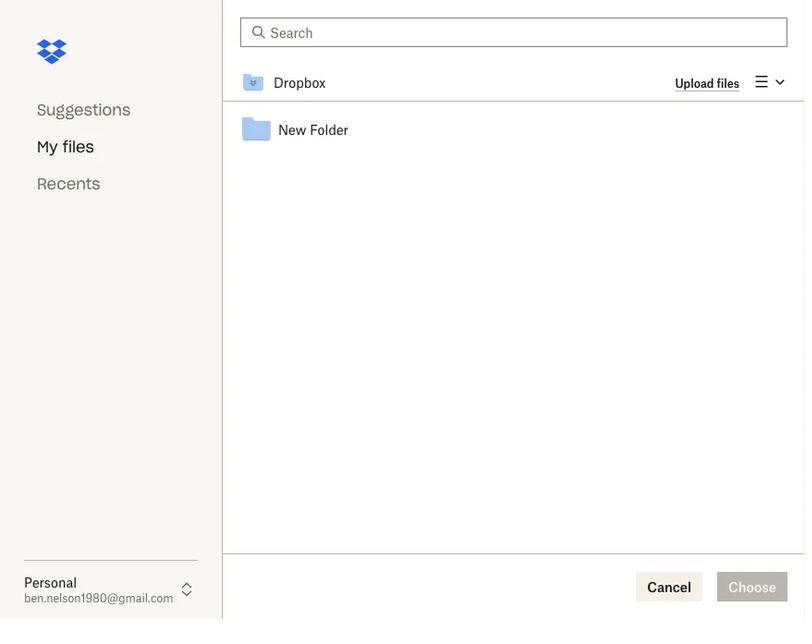 Task type: describe. For each thing, give the bounding box(es) containing it.
new
[[278, 122, 306, 137]]

my
[[37, 138, 58, 157]]

personal ben.nelson1980@gmail.com
[[24, 574, 173, 605]]

dropbox button
[[274, 72, 326, 94]]

my files button
[[37, 133, 185, 162]]

upload files button
[[675, 77, 740, 92]]

folder
[[310, 122, 349, 137]]

dropbox
[[274, 75, 326, 91]]

suggestions
[[37, 101, 131, 120]]

upload files
[[675, 77, 740, 91]]

ben.nelson1980@gmail.com
[[24, 592, 173, 605]]

new folder button
[[223, 102, 805, 157]]



Task type: vqa. For each thing, say whether or not it's contained in the screenshot.
DROPBOX
yes



Task type: locate. For each thing, give the bounding box(es) containing it.
personal
[[24, 574, 77, 590]]

recents button
[[37, 170, 185, 199]]

new folder
[[278, 122, 349, 137]]

upload
[[675, 77, 714, 91]]

0 horizontal spatial files
[[63, 138, 94, 157]]

0 vertical spatial files
[[717, 77, 740, 91]]

files right upload
[[717, 77, 740, 91]]

my files
[[37, 138, 94, 157]]

dropbox image
[[37, 37, 67, 67]]

suggestions button
[[37, 96, 185, 125]]

files for upload files
[[717, 77, 740, 91]]

recents
[[37, 175, 100, 194]]

files right my
[[63, 138, 94, 157]]

1 horizontal spatial files
[[717, 77, 740, 91]]

Search text field
[[270, 22, 777, 43]]

cancel button
[[636, 572, 703, 602]]

files inside button
[[717, 77, 740, 91]]

files inside button
[[63, 138, 94, 157]]

files for my files
[[63, 138, 94, 157]]

1 vertical spatial files
[[63, 138, 94, 157]]

cancel
[[647, 579, 692, 595]]

files
[[717, 77, 740, 91], [63, 138, 94, 157]]



